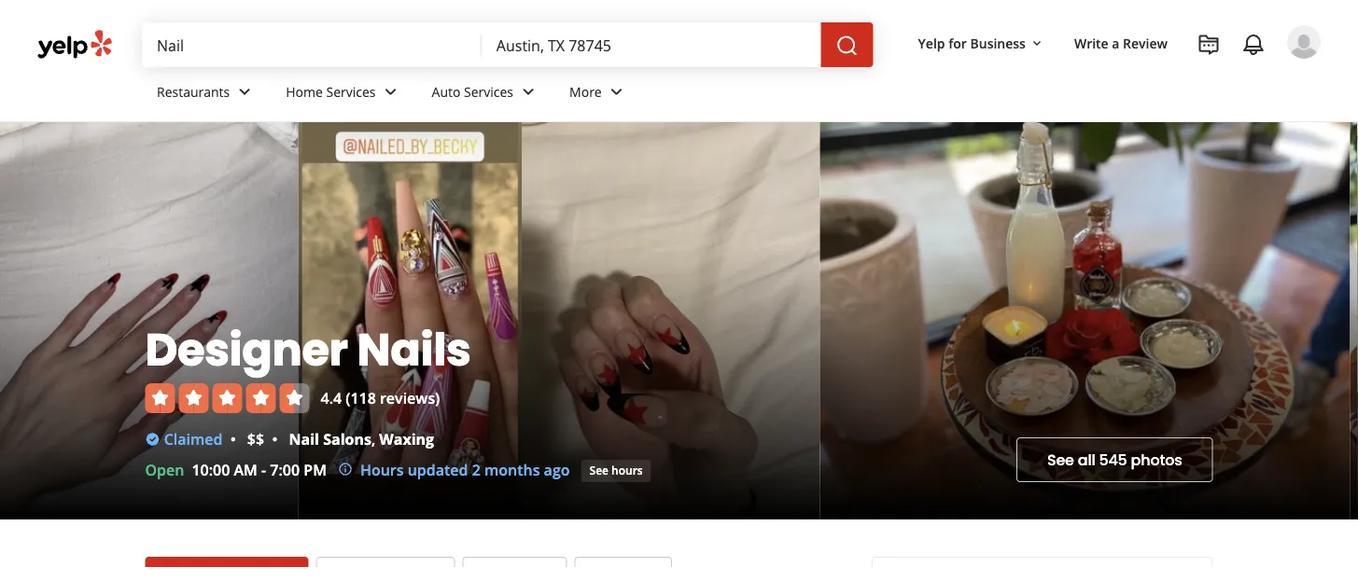 Task type: locate. For each thing, give the bounding box(es) containing it.
1 horizontal spatial photo of designer nails - austin, tx, us. manicure - acrylic nails image
[[522, 122, 820, 520]]

3 24 chevron down v2 image from the left
[[606, 81, 628, 103]]

none field up home
[[157, 35, 467, 55]]

services inside auto services link
[[464, 83, 514, 100]]

write a review link
[[1067, 26, 1175, 60]]

1 horizontal spatial 24 chevron down v2 image
[[517, 81, 540, 103]]

designer
[[145, 318, 348, 381]]

24 chevron down v2 image right auto services
[[517, 81, 540, 103]]

business
[[971, 34, 1026, 52]]

nail salons link
[[289, 429, 371, 450]]

a
[[1112, 34, 1120, 52]]

months
[[485, 460, 540, 480]]

24 chevron down v2 image inside more link
[[606, 81, 628, 103]]

24 chevron down v2 image inside home services link
[[380, 81, 402, 103]]

none field up more link
[[497, 35, 806, 55]]

yelp
[[918, 34, 945, 52]]

0 horizontal spatial services
[[326, 83, 376, 100]]

waxing link
[[379, 429, 434, 450]]

hours updated 2 months ago
[[360, 460, 570, 480]]

write a review
[[1075, 34, 1168, 52]]

hours
[[612, 463, 643, 478]]

4.4
[[321, 388, 342, 408]]

services for auto services
[[464, 83, 514, 100]]

0 horizontal spatial see
[[590, 463, 609, 478]]

,
[[371, 429, 375, 450]]

pm
[[304, 460, 327, 480]]

2 photo of designer nails - austin, tx, us. manicure - acrylic nails image from the left
[[522, 122, 820, 520]]

see
[[1048, 450, 1074, 471], [590, 463, 609, 478]]

see for see hours
[[590, 463, 609, 478]]

1 horizontal spatial services
[[464, 83, 514, 100]]

0 horizontal spatial none field
[[157, 35, 467, 55]]

2 horizontal spatial 24 chevron down v2 image
[[606, 81, 628, 103]]

designer nails
[[145, 318, 471, 381]]

-
[[261, 460, 266, 480]]

photo of designer nails - austin, tx, us. manicure - acrylic nails image
[[0, 122, 298, 520], [522, 122, 820, 520]]

business categories element
[[142, 67, 1321, 121]]

16 info v2 image
[[338, 462, 353, 477]]

None field
[[157, 35, 467, 55], [497, 35, 806, 55]]

16 claim filled v2 image
[[145, 432, 160, 447]]

see for see all 545 photos
[[1048, 450, 1074, 471]]

services right home
[[326, 83, 376, 100]]

(118
[[346, 388, 376, 408]]

for
[[949, 34, 967, 52]]

hours
[[360, 460, 404, 480]]

review
[[1123, 34, 1168, 52]]

None search field
[[142, 22, 877, 67]]

see hours link
[[581, 460, 651, 483]]

restaurants
[[157, 83, 230, 100]]

24 chevron down v2 image
[[380, 81, 402, 103], [517, 81, 540, 103], [606, 81, 628, 103]]

24 chevron down v2 image right 'more'
[[606, 81, 628, 103]]

0 horizontal spatial 24 chevron down v2 image
[[380, 81, 402, 103]]

services inside home services link
[[326, 83, 376, 100]]

services
[[326, 83, 376, 100], [464, 83, 514, 100]]

1 horizontal spatial none field
[[497, 35, 806, 55]]

Near text field
[[497, 35, 806, 55]]

see left hours
[[590, 463, 609, 478]]

none field near
[[497, 35, 806, 55]]

2 services from the left
[[464, 83, 514, 100]]

1 24 chevron down v2 image from the left
[[380, 81, 402, 103]]

7:00
[[270, 460, 300, 480]]

2 photo of designer nails - austin, tx, us. image from the left
[[1351, 122, 1358, 520]]

4.4 (118 reviews)
[[321, 388, 440, 408]]

projects image
[[1198, 34, 1220, 56]]

1 none field from the left
[[157, 35, 467, 55]]

2 none field from the left
[[497, 35, 806, 55]]

info alert
[[338, 459, 570, 482]]

24 chevron down v2 image for auto services
[[517, 81, 540, 103]]

see all 545 photos
[[1048, 450, 1182, 471]]

1 horizontal spatial see
[[1048, 450, 1074, 471]]

24 chevron down v2 image inside auto services link
[[517, 81, 540, 103]]

see left all
[[1048, 450, 1074, 471]]

open 10:00 am - 7:00 pm
[[145, 460, 327, 480]]

24 chevron down v2 image left auto in the left top of the page
[[380, 81, 402, 103]]

2 24 chevron down v2 image from the left
[[517, 81, 540, 103]]

0 horizontal spatial photo of designer nails - austin, tx, us. manicure - acrylic nails image
[[0, 122, 298, 520]]

services right auto in the left top of the page
[[464, 83, 514, 100]]

ago
[[544, 460, 570, 480]]

1 services from the left
[[326, 83, 376, 100]]

photo of designer nails - austin, tx, us. image
[[820, 122, 1351, 520], [1351, 122, 1358, 520]]



Task type: vqa. For each thing, say whether or not it's contained in the screenshot.
the left map
no



Task type: describe. For each thing, give the bounding box(es) containing it.
home services link
[[271, 67, 417, 121]]

home
[[286, 83, 323, 100]]

user actions element
[[903, 23, 1347, 138]]

notifications image
[[1243, 34, 1265, 56]]

1 photo of designer nails - austin, tx, us. manicure - acrylic nails image from the left
[[0, 122, 298, 520]]

auto services link
[[417, 67, 555, 121]]

am
[[234, 460, 258, 480]]

yelp for business
[[918, 34, 1026, 52]]

auto services
[[432, 83, 514, 100]]

$$
[[247, 429, 264, 450]]

updated
[[408, 460, 468, 480]]

photos
[[1131, 450, 1182, 471]]

nail
[[289, 429, 319, 450]]

services for home services
[[326, 83, 376, 100]]

ruby a. image
[[1288, 25, 1321, 59]]

photo of designer nails - austin, tx, us. customer designed nails $350 image
[[298, 122, 522, 520]]

10:00
[[192, 460, 230, 480]]

2
[[472, 460, 481, 480]]

24 chevron down v2 image for more
[[606, 81, 628, 103]]

Find text field
[[157, 35, 467, 55]]

auto
[[432, 83, 461, 100]]

none field "find"
[[157, 35, 467, 55]]

salons
[[323, 429, 371, 450]]

all
[[1078, 450, 1096, 471]]

see all 545 photos link
[[1017, 438, 1213, 483]]

more
[[570, 83, 602, 100]]

waxing
[[379, 429, 434, 450]]

open
[[145, 460, 184, 480]]

home services
[[286, 83, 376, 100]]

24 chevron down v2 image
[[234, 81, 256, 103]]

search image
[[836, 35, 859, 57]]

restaurants link
[[142, 67, 271, 121]]

see hours
[[590, 463, 643, 478]]

24 chevron down v2 image for home services
[[380, 81, 402, 103]]

reviews)
[[380, 388, 440, 408]]

1 photo of designer nails - austin, tx, us. image from the left
[[820, 122, 1351, 520]]

nail salons , waxing
[[289, 429, 434, 450]]

more link
[[555, 67, 643, 121]]

4.4 star rating image
[[145, 384, 310, 414]]

yelp for business button
[[911, 26, 1052, 60]]

(118 reviews) link
[[346, 388, 440, 408]]

16 chevron down v2 image
[[1030, 36, 1045, 51]]

nails
[[357, 318, 471, 381]]

545
[[1099, 450, 1127, 471]]

claimed
[[164, 429, 223, 450]]

write
[[1075, 34, 1109, 52]]



